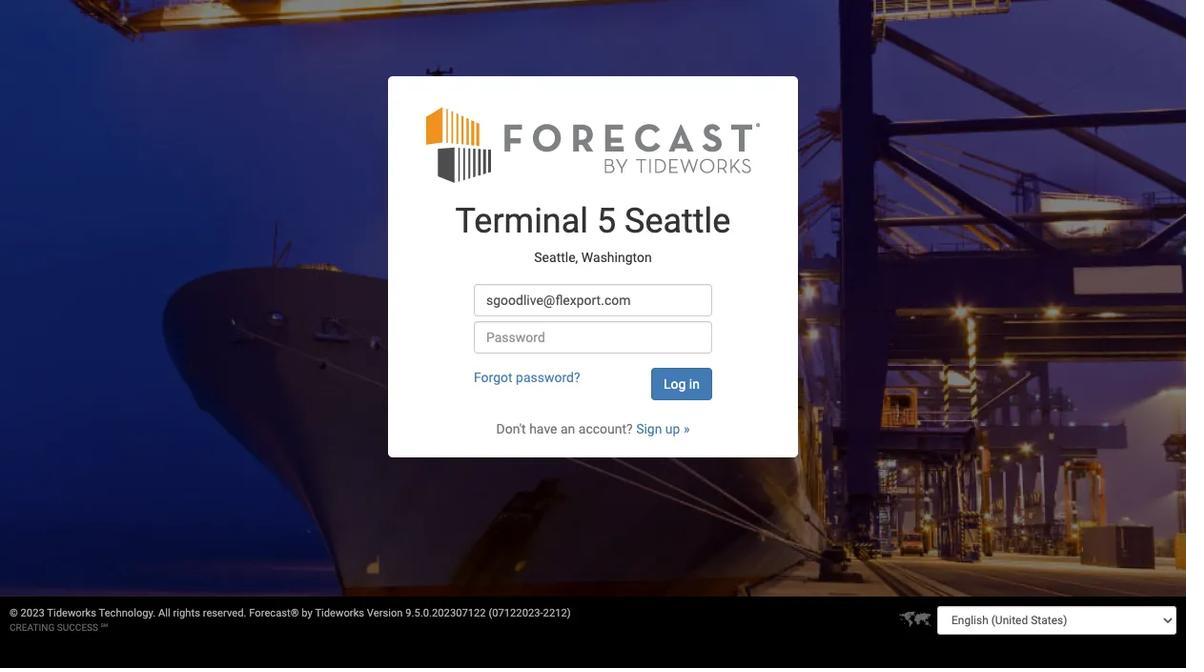 Task type: describe. For each thing, give the bounding box(es) containing it.
© 2023 tideworks technology. all rights reserved. forecast® by tideworks version 9.5.0.202307122 (07122023-2212) creating success ℠
[[10, 607, 571, 633]]

in
[[689, 377, 700, 392]]

log
[[664, 377, 686, 392]]

terminal
[[455, 202, 588, 242]]

reserved.
[[203, 607, 247, 620]]

forecast®
[[249, 607, 299, 620]]

℠
[[101, 623, 108, 633]]

rights
[[173, 607, 200, 620]]

seattle,
[[534, 250, 578, 265]]

forgot password? log in
[[474, 370, 700, 392]]

all
[[158, 607, 170, 620]]

don't
[[496, 422, 526, 437]]

1 tideworks from the left
[[47, 607, 96, 620]]

2023
[[21, 607, 45, 620]]

5
[[597, 202, 616, 242]]

washington
[[582, 250, 652, 265]]

Password password field
[[474, 322, 712, 354]]

forgot
[[474, 370, 513, 386]]



Task type: locate. For each thing, give the bounding box(es) containing it.
log in button
[[651, 368, 712, 401]]

1 horizontal spatial tideworks
[[315, 607, 364, 620]]

0 horizontal spatial tideworks
[[47, 607, 96, 620]]

technology.
[[99, 607, 156, 620]]

forecast® by tideworks image
[[426, 105, 760, 184]]

2 tideworks from the left
[[315, 607, 364, 620]]

tideworks up success
[[47, 607, 96, 620]]

»
[[684, 422, 690, 437]]

version
[[367, 607, 403, 620]]

2212)
[[543, 607, 571, 620]]

forgot password? link
[[474, 370, 580, 386]]

sign up » link
[[636, 422, 690, 437]]

success
[[57, 623, 98, 633]]

creating
[[10, 623, 55, 633]]

an
[[561, 422, 575, 437]]

(07122023-
[[489, 607, 543, 620]]

password?
[[516, 370, 580, 386]]

©
[[10, 607, 18, 620]]

account?
[[579, 422, 633, 437]]

sign
[[636, 422, 662, 437]]

have
[[529, 422, 557, 437]]

9.5.0.202307122
[[406, 607, 486, 620]]

tideworks
[[47, 607, 96, 620], [315, 607, 364, 620]]

seattle
[[625, 202, 731, 242]]

don't have an account? sign up »
[[496, 422, 690, 437]]

up
[[666, 422, 680, 437]]

tideworks right by
[[315, 607, 364, 620]]

Email or username text field
[[474, 285, 712, 317]]

by
[[302, 607, 313, 620]]

terminal 5 seattle seattle, washington
[[455, 202, 731, 265]]



Task type: vqa. For each thing, say whether or not it's contained in the screenshot.
"resume"
no



